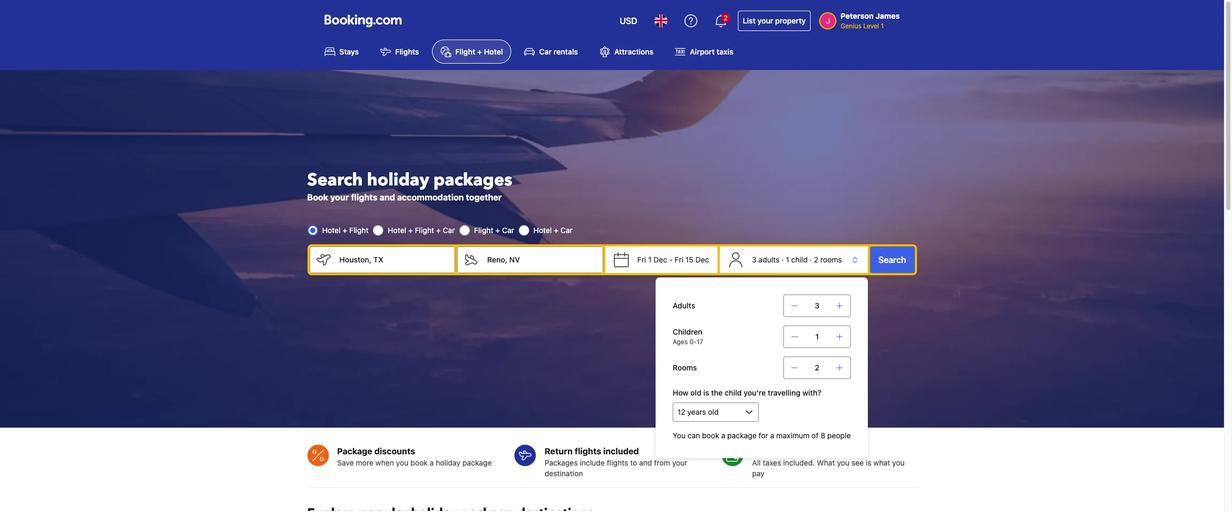 Task type: describe. For each thing, give the bounding box(es) containing it.
1 fri from the left
[[637, 255, 646, 264]]

what
[[817, 459, 835, 468]]

airport taxis
[[690, 47, 733, 56]]

all
[[752, 459, 761, 468]]

1 dec from the left
[[654, 255, 667, 264]]

2 inside button
[[724, 14, 728, 22]]

3 for 3
[[815, 301, 820, 310]]

taxis
[[717, 47, 733, 56]]

your inside return flights included packages include flights to and from your destination
[[672, 459, 687, 468]]

2 vertical spatial 2
[[815, 363, 819, 372]]

Where from? field
[[331, 246, 455, 273]]

included
[[603, 447, 639, 456]]

3 for 3 adults · 1 child · 2 rooms
[[752, 255, 757, 264]]

book inside package discounts save more when you book a holiday package
[[411, 459, 428, 468]]

how old is the child you're travelling with?
[[673, 388, 821, 397]]

adults
[[673, 301, 695, 310]]

level
[[863, 22, 879, 30]]

list your property link
[[738, 11, 811, 31]]

packages
[[545, 459, 578, 468]]

3 you from the left
[[892, 459, 905, 468]]

holiday inside package discounts save more when you book a holiday package
[[436, 459, 460, 468]]

peterson
[[841, 11, 874, 20]]

you're
[[744, 388, 766, 397]]

children
[[673, 327, 702, 336]]

search holiday packages book your flights and accommodation together
[[307, 168, 512, 202]]

accommodation
[[397, 192, 464, 202]]

adults
[[759, 255, 780, 264]]

0 horizontal spatial is
[[703, 388, 709, 397]]

included.
[[783, 459, 815, 468]]

book
[[307, 192, 328, 202]]

hotel + flight + car
[[388, 226, 455, 235]]

1 · from the left
[[782, 255, 784, 264]]

rentals
[[554, 47, 578, 56]]

car rentals link
[[516, 40, 587, 64]]

include
[[580, 459, 605, 468]]

can
[[688, 431, 700, 440]]

for
[[759, 431, 768, 440]]

package
[[337, 447, 372, 456]]

search button
[[870, 246, 915, 273]]

+ for flight + car
[[495, 226, 500, 235]]

hotel + flight
[[322, 226, 369, 235]]

from
[[654, 459, 670, 468]]

-
[[669, 255, 673, 264]]

flights for flights
[[607, 459, 628, 468]]

more
[[356, 459, 373, 468]]

usd
[[620, 16, 637, 26]]

your inside the list your property link
[[758, 16, 773, 25]]

travelling
[[768, 388, 800, 397]]

and inside return flights included packages include flights to and from your destination
[[639, 459, 652, 468]]

genius
[[841, 22, 862, 30]]

of
[[812, 431, 819, 440]]

17
[[697, 338, 703, 346]]

stays link
[[316, 40, 367, 64]]

is inside all taxes included. what you see is what you pay
[[866, 459, 871, 468]]

0 vertical spatial book
[[702, 431, 719, 440]]

2 fri from the left
[[675, 255, 683, 264]]

attractions
[[614, 47, 654, 56]]

flights link
[[372, 40, 428, 64]]

discounts
[[374, 447, 415, 456]]

return flights included packages include flights to and from your destination
[[545, 447, 687, 478]]

people
[[827, 431, 851, 440]]

2 you from the left
[[837, 459, 850, 468]]

holiday inside 'search holiday packages book your flights and accommodation together'
[[367, 168, 429, 192]]

old
[[690, 388, 701, 397]]

what
[[873, 459, 890, 468]]

1 horizontal spatial a
[[721, 431, 725, 440]]

list
[[743, 16, 756, 25]]

pay
[[752, 469, 765, 478]]

your inside 'search holiday packages book your flights and accommodation together'
[[330, 192, 349, 202]]

hotel for hotel + flight + car
[[388, 226, 406, 235]]

+ for hotel + flight + car
[[408, 226, 413, 235]]

+ for hotel + car
[[554, 226, 559, 235]]

and inside 'search holiday packages book your flights and accommodation together'
[[380, 192, 395, 202]]



Task type: vqa. For each thing, say whether or not it's contained in the screenshot.
CIVILIAN Hotel's map
no



Task type: locate. For each thing, give the bounding box(es) containing it.
1 vertical spatial and
[[639, 459, 652, 468]]

flight + hotel link
[[432, 40, 511, 64]]

dec
[[654, 255, 667, 264], [695, 255, 709, 264]]

2 dec from the left
[[695, 255, 709, 264]]

1 horizontal spatial search
[[878, 255, 906, 265]]

is right see
[[866, 459, 871, 468]]

package inside package discounts save more when you book a holiday package
[[463, 459, 492, 468]]

2 vertical spatial flights
[[607, 459, 628, 468]]

0 vertical spatial your
[[758, 16, 773, 25]]

book
[[702, 431, 719, 440], [411, 459, 428, 468]]

0 horizontal spatial package
[[463, 459, 492, 468]]

0 vertical spatial package
[[727, 431, 757, 440]]

1 vertical spatial book
[[411, 459, 428, 468]]

1 vertical spatial flights
[[575, 447, 601, 456]]

0 vertical spatial 2
[[724, 14, 728, 22]]

to
[[630, 459, 637, 468]]

· right the adults
[[782, 255, 784, 264]]

peterson james genius level 1
[[841, 11, 900, 30]]

your
[[758, 16, 773, 25], [330, 192, 349, 202], [672, 459, 687, 468]]

0 horizontal spatial dec
[[654, 255, 667, 264]]

property
[[775, 16, 806, 25]]

fri right '-'
[[675, 255, 683, 264]]

0 vertical spatial 3
[[752, 255, 757, 264]]

package
[[727, 431, 757, 440], [463, 459, 492, 468]]

book right can
[[702, 431, 719, 440]]

dec right "15"
[[695, 255, 709, 264]]

2 · from the left
[[810, 255, 812, 264]]

1 vertical spatial search
[[878, 255, 906, 265]]

stays
[[339, 47, 359, 56]]

3 left the adults
[[752, 255, 757, 264]]

together
[[466, 192, 502, 202]]

a right for
[[770, 431, 774, 440]]

car rentals
[[539, 47, 578, 56]]

1 vertical spatial package
[[463, 459, 492, 468]]

search
[[307, 168, 363, 192], [878, 255, 906, 265]]

8
[[821, 431, 825, 440]]

2 left list
[[724, 14, 728, 22]]

Where to? field
[[479, 246, 603, 273]]

fri left '-'
[[637, 255, 646, 264]]

a
[[721, 431, 725, 440], [770, 431, 774, 440], [430, 459, 434, 468]]

1 horizontal spatial your
[[672, 459, 687, 468]]

your right list
[[758, 16, 773, 25]]

search for search
[[878, 255, 906, 265]]

1 vertical spatial holiday
[[436, 459, 460, 468]]

with?
[[802, 388, 821, 397]]

packages
[[434, 168, 512, 192]]

destination
[[545, 469, 583, 478]]

flights
[[351, 192, 378, 202], [575, 447, 601, 456], [607, 459, 628, 468]]

search for search holiday packages book your flights and accommodation together
[[307, 168, 363, 192]]

0 vertical spatial holiday
[[367, 168, 429, 192]]

you left see
[[837, 459, 850, 468]]

0 horizontal spatial fri
[[637, 255, 646, 264]]

+
[[477, 47, 482, 56], [343, 226, 347, 235], [408, 226, 413, 235], [436, 226, 441, 235], [495, 226, 500, 235], [554, 226, 559, 235]]

you inside package discounts save more when you book a holiday package
[[396, 459, 409, 468]]

flight + hotel
[[455, 47, 503, 56]]

fri 1 dec - fri 15 dec
[[637, 255, 709, 264]]

0 horizontal spatial 3
[[752, 255, 757, 264]]

airport taxis link
[[666, 40, 742, 64]]

0 horizontal spatial ·
[[782, 255, 784, 264]]

+ for flight + hotel
[[477, 47, 482, 56]]

0 horizontal spatial and
[[380, 192, 395, 202]]

when
[[375, 459, 394, 468]]

2 vertical spatial your
[[672, 459, 687, 468]]

2 up with?
[[815, 363, 819, 372]]

flights for holiday
[[351, 192, 378, 202]]

2 horizontal spatial you
[[892, 459, 905, 468]]

0 horizontal spatial book
[[411, 459, 428, 468]]

is
[[703, 388, 709, 397], [866, 459, 871, 468]]

1 vertical spatial is
[[866, 459, 871, 468]]

fri
[[637, 255, 646, 264], [675, 255, 683, 264]]

1 horizontal spatial dec
[[695, 255, 709, 264]]

flights down the included
[[607, 459, 628, 468]]

holiday
[[367, 168, 429, 192], [436, 459, 460, 468]]

1 horizontal spatial fri
[[675, 255, 683, 264]]

0 horizontal spatial search
[[307, 168, 363, 192]]

3
[[752, 255, 757, 264], [815, 301, 820, 310]]

+ for hotel + flight
[[343, 226, 347, 235]]

1 horizontal spatial child
[[791, 255, 808, 264]]

child for the
[[725, 388, 742, 397]]

3 adults · 1 child · 2 rooms
[[752, 255, 842, 264]]

child right the
[[725, 388, 742, 397]]

you
[[673, 431, 686, 440]]

flights up hotel + flight
[[351, 192, 378, 202]]

0 horizontal spatial child
[[725, 388, 742, 397]]

how
[[673, 388, 689, 397]]

0 vertical spatial search
[[307, 168, 363, 192]]

your right from
[[672, 459, 687, 468]]

booking.com online hotel reservations image
[[324, 14, 401, 27]]

james
[[876, 11, 900, 20]]

a right 'when'
[[430, 459, 434, 468]]

children ages 0-17
[[673, 327, 703, 346]]

1 horizontal spatial package
[[727, 431, 757, 440]]

rooms
[[820, 255, 842, 264]]

1 vertical spatial your
[[330, 192, 349, 202]]

and right to
[[639, 459, 652, 468]]

and left accommodation
[[380, 192, 395, 202]]

2 button
[[708, 8, 734, 34]]

0 horizontal spatial holiday
[[367, 168, 429, 192]]

the
[[711, 388, 723, 397]]

0-
[[690, 338, 697, 346]]

return
[[545, 447, 573, 456]]

0 horizontal spatial a
[[430, 459, 434, 468]]

0 vertical spatial flights
[[351, 192, 378, 202]]

1 vertical spatial 3
[[815, 301, 820, 310]]

0 horizontal spatial flights
[[351, 192, 378, 202]]

dec left '-'
[[654, 255, 667, 264]]

save
[[337, 459, 354, 468]]

2
[[724, 14, 728, 22], [814, 255, 818, 264], [815, 363, 819, 372]]

maximum
[[776, 431, 810, 440]]

1 horizontal spatial 3
[[815, 301, 820, 310]]

book down discounts
[[411, 459, 428, 468]]

your right book
[[330, 192, 349, 202]]

1 horizontal spatial you
[[837, 459, 850, 468]]

list your property
[[743, 16, 806, 25]]

0 vertical spatial and
[[380, 192, 395, 202]]

2 horizontal spatial flights
[[607, 459, 628, 468]]

0 horizontal spatial you
[[396, 459, 409, 468]]

flight + car
[[474, 226, 514, 235]]

0 vertical spatial child
[[791, 255, 808, 264]]

search inside button
[[878, 255, 906, 265]]

· left rooms
[[810, 255, 812, 264]]

car inside "link"
[[539, 47, 552, 56]]

1
[[881, 22, 884, 30], [648, 255, 652, 264], [786, 255, 789, 264], [815, 332, 819, 341]]

flights up include
[[575, 447, 601, 456]]

a right can
[[721, 431, 725, 440]]

package discounts save more when you book a holiday package
[[337, 447, 492, 468]]

car
[[539, 47, 552, 56], [443, 226, 455, 235], [502, 226, 514, 235], [561, 226, 573, 235]]

rooms
[[673, 363, 697, 372]]

see
[[852, 459, 864, 468]]

1 vertical spatial child
[[725, 388, 742, 397]]

flight
[[455, 47, 475, 56], [349, 226, 369, 235], [415, 226, 434, 235], [474, 226, 493, 235]]

and
[[380, 192, 395, 202], [639, 459, 652, 468]]

usd button
[[613, 8, 644, 34]]

child for 1
[[791, 255, 808, 264]]

ages
[[673, 338, 688, 346]]

search inside 'search holiday packages book your flights and accommodation together'
[[307, 168, 363, 192]]

1 horizontal spatial ·
[[810, 255, 812, 264]]

2 horizontal spatial a
[[770, 431, 774, 440]]

1 horizontal spatial is
[[866, 459, 871, 468]]

child
[[791, 255, 808, 264], [725, 388, 742, 397]]

1 vertical spatial 2
[[814, 255, 818, 264]]

flights inside 'search holiday packages book your flights and accommodation together'
[[351, 192, 378, 202]]

you
[[396, 459, 409, 468], [837, 459, 850, 468], [892, 459, 905, 468]]

hotel for hotel + flight
[[322, 226, 341, 235]]

you right the what
[[892, 459, 905, 468]]

15
[[685, 255, 693, 264]]

1 horizontal spatial and
[[639, 459, 652, 468]]

·
[[782, 255, 784, 264], [810, 255, 812, 264]]

flights
[[395, 47, 419, 56]]

0 vertical spatial is
[[703, 388, 709, 397]]

child right the adults
[[791, 255, 808, 264]]

1 horizontal spatial holiday
[[436, 459, 460, 468]]

taxes
[[763, 459, 781, 468]]

attractions link
[[591, 40, 662, 64]]

1 you from the left
[[396, 459, 409, 468]]

0 horizontal spatial your
[[330, 192, 349, 202]]

a inside package discounts save more when you book a holiday package
[[430, 459, 434, 468]]

2 left rooms
[[814, 255, 818, 264]]

1 inside the peterson james genius level 1
[[881, 22, 884, 30]]

airport
[[690, 47, 715, 56]]

2 horizontal spatial your
[[758, 16, 773, 25]]

you can book a package for a maximum of 8 people
[[673, 431, 851, 440]]

hotel for hotel + car
[[533, 226, 552, 235]]

1 horizontal spatial flights
[[575, 447, 601, 456]]

you down discounts
[[396, 459, 409, 468]]

1 horizontal spatial book
[[702, 431, 719, 440]]

all taxes included. what you see is what you pay
[[752, 459, 905, 478]]

3 down 3 adults · 1 child · 2 rooms
[[815, 301, 820, 310]]

is right old in the right of the page
[[703, 388, 709, 397]]

hotel + car
[[533, 226, 573, 235]]



